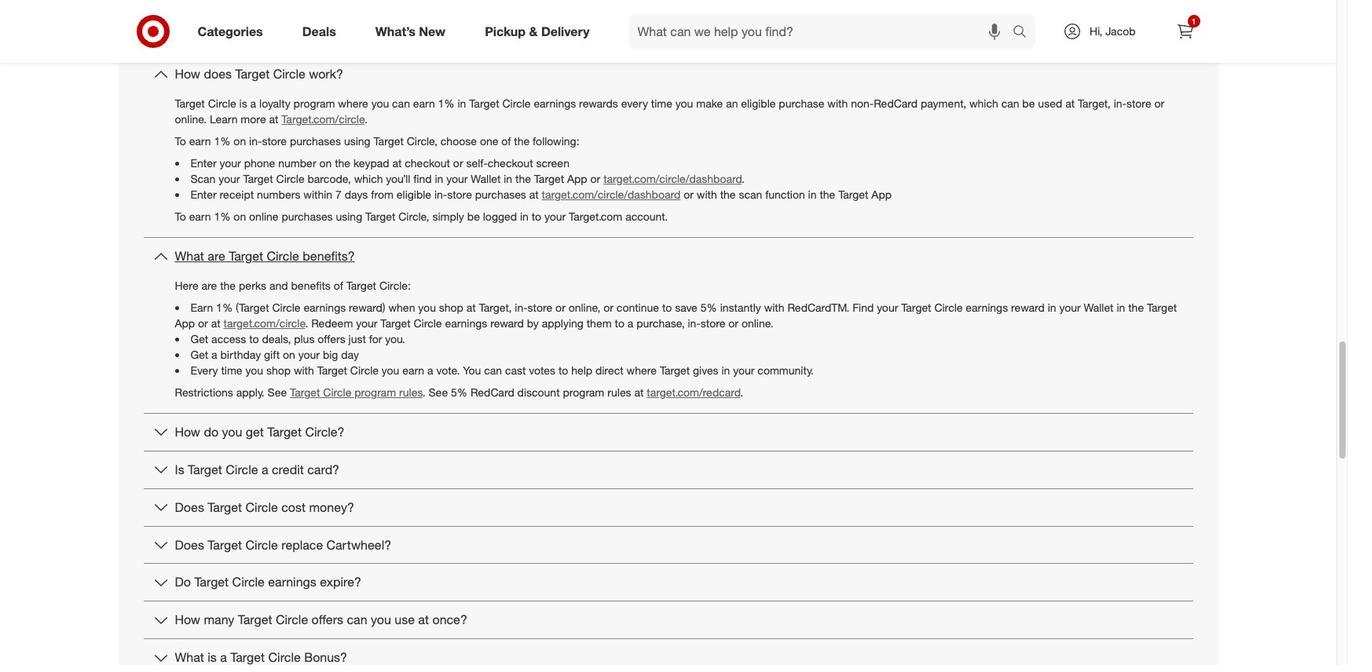 Task type: describe. For each thing, give the bounding box(es) containing it.
are for what
[[208, 248, 225, 264]]

self-
[[466, 156, 488, 170]]

earn inside get access to deals, plus offers just for you. get a birthday gift on your big day every time you shop with target circle you earn a vote. you can cast votes to help direct where target gives in your community.
[[402, 364, 424, 377]]

target inside dropdown button
[[208, 537, 242, 553]]

how many target circle offers can you use at once? button
[[143, 602, 1193, 639]]

with inside enter your phone number on the keypad at checkout or self-checkout screen scan your target circle barcode, which you'll find in your wallet in the target app or target.com/circle/dashboard . enter receipt numbers within 7 days from eligible in-store purchases at target.com/circle/dashboard or with the scan function in the target app
[[697, 188, 717, 201]]

payment,
[[921, 97, 967, 110]]

redeem
[[311, 317, 353, 330]]

eligible inside enter your phone number on the keypad at checkout or self-checkout screen scan your target circle barcode, which you'll find in your wallet in the target app or target.com/circle/dashboard . enter receipt numbers within 7 days from eligible in-store purchases at target.com/circle/dashboard or with the scan function in the target app
[[397, 188, 431, 201]]

is
[[175, 462, 184, 478]]

you inside earn 1% (target circle earnings reward) when you shop at target, in-store or online, or continue to save 5% instantly with redcardtm. find your target circle earnings reward in your wallet in the target app or at
[[418, 301, 436, 314]]

what's new link
[[362, 14, 465, 49]]

program for circle
[[355, 386, 396, 399]]

are for here
[[202, 279, 217, 292]]

do target circle earnings expire? button
[[143, 564, 1193, 601]]

earn
[[191, 301, 213, 314]]

at up how do you get target circle? 'dropdown button'
[[634, 386, 644, 399]]

choose
[[441, 134, 477, 148]]

receipt
[[220, 188, 254, 201]]

you down the you.
[[382, 364, 399, 377]]

cartwheel?
[[327, 537, 391, 553]]

with inside get access to deals, plus offers just for you. get a birthday gift on your big day every time you shop with target circle you earn a vote. you can cast votes to help direct where target gives in your community.
[[294, 364, 314, 377]]

deals
[[302, 23, 336, 39]]

phone
[[244, 156, 275, 170]]

within
[[304, 188, 332, 201]]

with inside target circle is a loyalty program where you can earn 1% in target circle earnings rewards every time you make an eligible purchase with non-redcard payment, which can be used at target, in-store or online. learn more at
[[828, 97, 848, 110]]

online. inside target circle is a loyalty program where you can earn 1% in target circle earnings rewards every time you make an eligible purchase with non-redcard payment, which can be used at target, in-store or online. learn more at
[[175, 112, 207, 126]]

does for does target circle cost money?
[[175, 500, 204, 515]]

benefits?
[[303, 248, 355, 264]]

be inside target circle is a loyalty program where you can earn 1% in target circle earnings rewards every time you make an eligible purchase with non-redcard payment, which can be used at target, in-store or online. learn more at
[[1023, 97, 1035, 110]]

what's new
[[375, 23, 446, 39]]

can inside how many target circle offers can you use at once? dropdown button
[[347, 612, 367, 628]]

find
[[413, 172, 432, 185]]

you inside dropdown button
[[371, 612, 391, 628]]

and
[[269, 279, 288, 292]]

day
[[341, 348, 359, 361]]

just
[[349, 332, 366, 346]]

1 vertical spatial be
[[467, 210, 480, 223]]

save
[[675, 301, 698, 314]]

1% down receipt
[[214, 210, 231, 223]]

frequently asked questions
[[520, 10, 817, 39]]

1
[[1192, 17, 1196, 26]]

circle inside dropdown button
[[246, 537, 278, 553]]

purchases inside enter your phone number on the keypad at checkout or self-checkout screen scan your target circle barcode, which you'll find in your wallet in the target app or target.com/circle/dashboard . enter receipt numbers within 7 days from eligible in-store purchases at target.com/circle/dashboard or with the scan function in the target app
[[475, 188, 526, 201]]

target.com/circle link
[[282, 112, 365, 126]]

instantly
[[720, 301, 761, 314]]

&
[[529, 23, 538, 39]]

number
[[278, 156, 316, 170]]

search
[[1006, 25, 1044, 41]]

how does target circle work? button
[[143, 56, 1193, 93]]

where inside target circle is a loyalty program where you can earn 1% in target circle earnings rewards every time you make an eligible purchase with non-redcard payment, which can be used at target, in-store or online. learn more at
[[338, 97, 368, 110]]

1 vertical spatial using
[[336, 210, 362, 223]]

0 vertical spatial purchases
[[290, 134, 341, 148]]

target circle program rules link
[[290, 386, 422, 399]]

where inside get access to deals, plus offers just for you. get a birthday gift on your big day every time you shop with target circle you earn a vote. you can cast votes to help direct where target gives in your community.
[[627, 364, 657, 377]]

by
[[527, 317, 539, 330]]

is target circle a credit card?
[[175, 462, 339, 478]]

barcode,
[[308, 172, 351, 185]]

on down receipt
[[234, 210, 246, 223]]

at up target.com/circle . redeem your target circle earnings reward by applying them to a purchase, in-store or online.
[[467, 301, 476, 314]]

2 horizontal spatial program
[[563, 386, 604, 399]]

numbers
[[257, 188, 300, 201]]

access
[[211, 332, 246, 346]]

how for how many target circle offers can you use at once?
[[175, 612, 200, 628]]

to earn 1% on in-store purchases using target circle, choose one of the following:
[[175, 134, 580, 148]]

to for to earn 1% on in-store purchases using target circle, choose one of the following:
[[175, 134, 186, 148]]

0 vertical spatial circle,
[[407, 134, 438, 148]]

birthday
[[220, 348, 261, 361]]

you down birthday
[[245, 364, 263, 377]]

credit
[[272, 462, 304, 478]]

what are target circle benefits?
[[175, 248, 355, 264]]

store inside earn 1% (target circle earnings reward) when you shop at target, in-store or online, or continue to save 5% instantly with redcardtm. find your target circle earnings reward in your wallet in the target app or at
[[528, 301, 553, 314]]

app inside earn 1% (target circle earnings reward) when you shop at target, in-store or online, or continue to save 5% instantly with redcardtm. find your target circle earnings reward in your wallet in the target app or at
[[175, 317, 195, 330]]

scan
[[191, 172, 216, 185]]

you up to earn 1% on in-store purchases using target circle, choose one of the following:
[[371, 97, 389, 110]]

target.com/redcard
[[647, 386, 740, 399]]

categories
[[198, 23, 263, 39]]

target.com/circle/dashboard link for or with the scan function in the target app
[[542, 188, 681, 201]]

at up access
[[211, 317, 220, 330]]

target.com/circle
[[282, 112, 365, 126]]

non-
[[851, 97, 874, 110]]

days
[[345, 188, 368, 201]]

how do you get target circle? button
[[143, 414, 1193, 451]]

1 vertical spatial reward
[[490, 317, 524, 330]]

1 vertical spatial circle,
[[399, 210, 429, 223]]

to left help
[[559, 364, 568, 377]]

community.
[[758, 364, 814, 377]]

in- down save
[[688, 317, 701, 330]]

perks
[[239, 279, 266, 292]]

frequently
[[520, 10, 634, 39]]

shop inside earn 1% (target circle earnings reward) when you shop at target, in-store or online, or continue to save 5% instantly with redcardtm. find your target circle earnings reward in your wallet in the target app or at
[[439, 301, 464, 314]]

search button
[[1006, 14, 1044, 52]]

circle?
[[305, 424, 345, 440]]

expire?
[[320, 575, 361, 590]]

following:
[[533, 134, 580, 148]]

restrictions apply. see target circle program rules . see 5% redcard discount program rules at target.com/redcard .
[[175, 386, 743, 399]]

time inside target circle is a loyalty program where you can earn 1% in target circle earnings rewards every time you make an eligible purchase with non-redcard payment, which can be used at target, in-store or online. learn more at
[[651, 97, 673, 110]]

(target
[[236, 301, 269, 314]]

earnings inside target circle is a loyalty program where you can earn 1% in target circle earnings rewards every time you make an eligible purchase with non-redcard payment, which can be used at target, in-store or online. learn more at
[[534, 97, 576, 110]]

1 checkout from the left
[[405, 156, 450, 170]]

earn 1% (target circle earnings reward) when you shop at target, in-store or online, or continue to save 5% instantly with redcardtm. find your target circle earnings reward in your wallet in the target app or at
[[175, 301, 1177, 330]]

0 vertical spatial using
[[344, 134, 371, 148]]

new
[[419, 23, 446, 39]]

2 vertical spatial purchases
[[282, 210, 333, 223]]

pickup & delivery link
[[472, 14, 609, 49]]

apply.
[[236, 386, 265, 399]]

target circle is a loyalty program where you can earn 1% in target circle earnings rewards every time you make an eligible purchase with non-redcard payment, which can be used at target, in-store or online. learn more at
[[175, 97, 1165, 126]]

asked
[[640, 10, 704, 39]]

direct
[[596, 364, 624, 377]]

a left vote.
[[427, 364, 433, 377]]

restrictions
[[175, 386, 233, 399]]

pickup & delivery
[[485, 23, 590, 39]]

1 rules from the left
[[399, 386, 422, 399]]

store down the instantly
[[701, 317, 726, 330]]

money?
[[309, 500, 354, 515]]

used
[[1038, 97, 1063, 110]]

a inside dropdown button
[[262, 462, 268, 478]]

card?
[[307, 462, 339, 478]]

circle inside dropdown button
[[226, 462, 258, 478]]

scan
[[739, 188, 762, 201]]

can up to earn 1% on in-store purchases using target circle, choose one of the following:
[[392, 97, 410, 110]]

to right 'them'
[[615, 317, 625, 330]]

keypad
[[354, 156, 389, 170]]

target.com/circle link
[[224, 317, 305, 330]]

1 see from the left
[[268, 386, 287, 399]]

to earn 1% on online purchases using target circle, simply be logged in to your target.com account.
[[175, 210, 668, 223]]

do
[[204, 424, 219, 440]]

when
[[389, 301, 415, 314]]

can left "used"
[[1002, 97, 1019, 110]]

does target circle cost money?
[[175, 500, 354, 515]]

earnings inside dropdown button
[[268, 575, 316, 590]]

function
[[765, 188, 805, 201]]

an
[[726, 97, 738, 110]]

on down more
[[234, 134, 246, 148]]

in- inside earn 1% (target circle earnings reward) when you shop at target, in-store or online, or continue to save 5% instantly with redcardtm. find your target circle earnings reward in your wallet in the target app or at
[[515, 301, 528, 314]]

discount
[[517, 386, 560, 399]]

on inside enter your phone number on the keypad at checkout or self-checkout screen scan your target circle barcode, which you'll find in your wallet in the target app or target.com/circle/dashboard . enter receipt numbers within 7 days from eligible in-store purchases at target.com/circle/dashboard or with the scan function in the target app
[[319, 156, 332, 170]]



Task type: locate. For each thing, give the bounding box(es) containing it.
0 horizontal spatial redcard
[[471, 386, 514, 399]]

program inside target circle is a loyalty program where you can earn 1% in target circle earnings rewards every time you make an eligible purchase with non-redcard payment, which can be used at target, in-store or online. learn more at
[[294, 97, 335, 110]]

does target circle replace cartwheel?
[[175, 537, 391, 553]]

1 vertical spatial redcard
[[471, 386, 514, 399]]

to up purchase,
[[662, 301, 672, 314]]

5% right save
[[701, 301, 717, 314]]

1 vertical spatial time
[[221, 364, 242, 377]]

with inside earn 1% (target circle earnings reward) when you shop at target, in-store or online, or continue to save 5% instantly with redcardtm. find your target circle earnings reward in your wallet in the target app or at
[[764, 301, 785, 314]]

you left make
[[676, 97, 693, 110]]

1 vertical spatial wallet
[[1084, 301, 1114, 314]]

a right is
[[250, 97, 256, 110]]

how for how does target circle work?
[[175, 66, 200, 82]]

1 vertical spatial 5%
[[451, 386, 468, 399]]

1 vertical spatial are
[[202, 279, 217, 292]]

purchases down within
[[282, 210, 333, 223]]

at right "used"
[[1066, 97, 1075, 110]]

questions
[[711, 10, 817, 39]]

1 to from the top
[[175, 134, 186, 148]]

target.com/circle/dashboard link up target.com
[[542, 188, 681, 201]]

1 vertical spatial get
[[191, 348, 208, 361]]

rewards
[[579, 97, 618, 110]]

you right when
[[418, 301, 436, 314]]

does target circle replace cartwheel? button
[[143, 527, 1193, 564]]

online. left learn
[[175, 112, 207, 126]]

more
[[241, 112, 266, 126]]

7
[[336, 188, 342, 201]]

on up barcode,
[[319, 156, 332, 170]]

on inside get access to deals, plus offers just for you. get a birthday gift on your big day every time you shop with target circle you earn a vote. you can cast votes to help direct where target gives in your community.
[[283, 348, 295, 361]]

1 horizontal spatial where
[[627, 364, 657, 377]]

you
[[463, 364, 481, 377]]

0 vertical spatial wallet
[[471, 172, 501, 185]]

the
[[514, 134, 530, 148], [335, 156, 350, 170], [515, 172, 531, 185], [720, 188, 736, 201], [820, 188, 835, 201], [220, 279, 236, 292], [1128, 301, 1144, 314]]

in- right "used"
[[1114, 97, 1127, 110]]

at
[[1066, 97, 1075, 110], [269, 112, 278, 126], [392, 156, 402, 170], [529, 188, 539, 201], [467, 301, 476, 314], [211, 317, 220, 330], [634, 386, 644, 399], [418, 612, 429, 628]]

can inside get access to deals, plus offers just for you. get a birthday gift on your big day every time you shop with target circle you earn a vote. you can cast votes to help direct where target gives in your community.
[[484, 364, 502, 377]]

target.com/redcard link
[[647, 386, 740, 399]]

1 vertical spatial does
[[175, 537, 204, 553]]

eligible down find at the left of page
[[397, 188, 431, 201]]

1 vertical spatial of
[[334, 279, 343, 292]]

checkout up find at the left of page
[[405, 156, 450, 170]]

0 vertical spatial 5%
[[701, 301, 717, 314]]

1 horizontal spatial app
[[567, 172, 587, 185]]

1 horizontal spatial of
[[502, 134, 511, 148]]

0 vertical spatial app
[[567, 172, 587, 185]]

target inside dropdown button
[[188, 462, 222, 478]]

which right payment,
[[970, 97, 998, 110]]

circle inside enter your phone number on the keypad at checkout or self-checkout screen scan your target circle barcode, which you'll find in your wallet in the target app or target.com/circle/dashboard . enter receipt numbers within 7 days from eligible in-store purchases at target.com/circle/dashboard or with the scan function in the target app
[[276, 172, 305, 185]]

a inside target circle is a loyalty program where you can earn 1% in target circle earnings rewards every time you make an eligible purchase with non-redcard payment, which can be used at target, in-store or online. learn more at
[[250, 97, 256, 110]]

learn
[[210, 112, 238, 126]]

rules
[[399, 386, 422, 399], [608, 386, 631, 399]]

0 horizontal spatial time
[[221, 364, 242, 377]]

or inside target circle is a loyalty program where you can earn 1% in target circle earnings rewards every time you make an eligible purchase with non-redcard payment, which can be used at target, in-store or online. learn more at
[[1155, 97, 1165, 110]]

online. down the instantly
[[742, 317, 774, 330]]

enter your phone number on the keypad at checkout or self-checkout screen scan your target circle barcode, which you'll find in your wallet in the target app or target.com/circle/dashboard . enter receipt numbers within 7 days from eligible in-store purchases at target.com/circle/dashboard or with the scan function in the target app
[[191, 156, 892, 201]]

for
[[369, 332, 382, 346]]

redcard left payment,
[[874, 97, 918, 110]]

0 vertical spatial target,
[[1078, 97, 1111, 110]]

how
[[175, 66, 200, 82], [175, 424, 200, 440], [175, 612, 200, 628]]

how do you get target circle?
[[175, 424, 345, 440]]

deals link
[[289, 14, 356, 49]]

1 horizontal spatial 5%
[[701, 301, 717, 314]]

store inside enter your phone number on the keypad at checkout or self-checkout screen scan your target circle barcode, which you'll find in your wallet in the target app or target.com/circle/dashboard . enter receipt numbers within 7 days from eligible in-store purchases at target.com/circle/dashboard or with the scan function in the target app
[[447, 188, 472, 201]]

1 horizontal spatial which
[[970, 97, 998, 110]]

1% inside target circle is a loyalty program where you can earn 1% in target circle earnings rewards every time you make an eligible purchase with non-redcard payment, which can be used at target, in-store or online. learn more at
[[438, 97, 455, 110]]

what
[[175, 248, 204, 264]]

2 rules from the left
[[608, 386, 631, 399]]

1 vertical spatial how
[[175, 424, 200, 440]]

earn inside target circle is a loyalty program where you can earn 1% in target circle earnings rewards every time you make an eligible purchase with non-redcard payment, which can be used at target, in-store or online. learn more at
[[413, 97, 435, 110]]

use
[[395, 612, 415, 628]]

0 vertical spatial where
[[338, 97, 368, 110]]

0 horizontal spatial shop
[[266, 364, 291, 377]]

app
[[567, 172, 587, 185], [872, 188, 892, 201], [175, 317, 195, 330]]

in inside get access to deals, plus offers just for you. get a birthday gift on your big day every time you shop with target circle you earn a vote. you can cast votes to help direct where target gives in your community.
[[722, 364, 730, 377]]

0 horizontal spatial app
[[175, 317, 195, 330]]

you right "do"
[[222, 424, 242, 440]]

. inside enter your phone number on the keypad at checkout or self-checkout screen scan your target circle barcode, which you'll find in your wallet in the target app or target.com/circle/dashboard . enter receipt numbers within 7 days from eligible in-store purchases at target.com/circle/dashboard or with the scan function in the target app
[[742, 172, 745, 185]]

target,
[[1078, 97, 1111, 110], [479, 301, 512, 314]]

0 vertical spatial target.com/circle/dashboard link
[[604, 172, 742, 185]]

1 link
[[1168, 14, 1203, 49]]

reward
[[1011, 301, 1045, 314], [490, 317, 524, 330]]

1 horizontal spatial target,
[[1078, 97, 1111, 110]]

a left credit
[[262, 462, 268, 478]]

how left many
[[175, 612, 200, 628]]

eligible right an
[[741, 97, 776, 110]]

1 enter from the top
[[191, 156, 217, 170]]

every
[[191, 364, 218, 377]]

2 horizontal spatial app
[[872, 188, 892, 201]]

in- down more
[[249, 134, 262, 148]]

big
[[323, 348, 338, 361]]

what's
[[375, 23, 416, 39]]

1 vertical spatial which
[[354, 172, 383, 185]]

vote.
[[436, 364, 460, 377]]

purchase
[[779, 97, 825, 110]]

0 vertical spatial get
[[191, 332, 208, 346]]

you
[[371, 97, 389, 110], [676, 97, 693, 110], [418, 301, 436, 314], [245, 364, 263, 377], [382, 364, 399, 377], [222, 424, 242, 440], [371, 612, 391, 628]]

eligible
[[741, 97, 776, 110], [397, 188, 431, 201]]

store up simply
[[447, 188, 472, 201]]

0 horizontal spatial checkout
[[405, 156, 450, 170]]

2 to from the top
[[175, 210, 186, 223]]

online,
[[569, 301, 601, 314]]

0 vertical spatial be
[[1023, 97, 1035, 110]]

can right you
[[484, 364, 502, 377]]

gift
[[264, 348, 280, 361]]

1 vertical spatial shop
[[266, 364, 291, 377]]

reward inside earn 1% (target circle earnings reward) when you shop at target, in-store or online, or continue to save 5% instantly with redcardtm. find your target circle earnings reward in your wallet in the target app or at
[[1011, 301, 1045, 314]]

1% down learn
[[214, 134, 231, 148]]

1 horizontal spatial be
[[1023, 97, 1035, 110]]

0 horizontal spatial reward
[[490, 317, 524, 330]]

target.com
[[569, 210, 623, 223]]

0 horizontal spatial of
[[334, 279, 343, 292]]

checkout down one
[[488, 156, 533, 170]]

earn down scan
[[189, 210, 211, 223]]

1 vertical spatial target.com/circle/dashboard
[[542, 188, 681, 201]]

0 vertical spatial shop
[[439, 301, 464, 314]]

get
[[246, 424, 264, 440]]

categories link
[[184, 14, 283, 49]]

be
[[1023, 97, 1035, 110], [467, 210, 480, 223]]

do
[[175, 575, 191, 590]]

1 vertical spatial where
[[627, 364, 657, 377]]

1 vertical spatial online.
[[742, 317, 774, 330]]

how left does
[[175, 66, 200, 82]]

you.
[[385, 332, 405, 346]]

offers inside get access to deals, plus offers just for you. get a birthday gift on your big day every time you shop with target circle you earn a vote. you can cast votes to help direct where target gives in your community.
[[318, 332, 345, 346]]

2 get from the top
[[191, 348, 208, 361]]

earn up to earn 1% on in-store purchases using target circle, choose one of the following:
[[413, 97, 435, 110]]

you inside 'dropdown button'
[[222, 424, 242, 440]]

circle inside get access to deals, plus offers just for you. get a birthday gift on your big day every time you shop with target circle you earn a vote. you can cast votes to help direct where target gives in your community.
[[350, 364, 379, 377]]

1% up choose
[[438, 97, 455, 110]]

1 does from the top
[[175, 500, 204, 515]]

at down loyalty
[[269, 112, 278, 126]]

you left use
[[371, 612, 391, 628]]

in- up simply
[[434, 188, 447, 201]]

in
[[458, 97, 466, 110], [435, 172, 443, 185], [504, 172, 512, 185], [808, 188, 817, 201], [520, 210, 529, 223], [1048, 301, 1056, 314], [1117, 301, 1125, 314], [722, 364, 730, 377]]

are right the what
[[208, 248, 225, 264]]

purchases
[[290, 134, 341, 148], [475, 188, 526, 201], [282, 210, 333, 223]]

can down expire? on the left of page
[[347, 612, 367, 628]]

2 vertical spatial app
[[175, 317, 195, 330]]

offers inside how many target circle offers can you use at once? dropdown button
[[312, 612, 343, 628]]

what are target circle benefits? button
[[143, 238, 1193, 275]]

in- up by
[[515, 301, 528, 314]]

does down is
[[175, 500, 204, 515]]

0 vertical spatial reward
[[1011, 301, 1045, 314]]

1 vertical spatial target,
[[479, 301, 512, 314]]

0 vertical spatial offers
[[318, 332, 345, 346]]

in- inside enter your phone number on the keypad at checkout or self-checkout screen scan your target circle barcode, which you'll find in your wallet in the target app or target.com/circle/dashboard . enter receipt numbers within 7 days from eligible in-store purchases at target.com/circle/dashboard or with the scan function in the target app
[[434, 188, 447, 201]]

does up the do
[[175, 537, 204, 553]]

rules down direct
[[608, 386, 631, 399]]

at down the screen at the top of page
[[529, 188, 539, 201]]

0 vertical spatial target.com/circle/dashboard
[[604, 172, 742, 185]]

0 horizontal spatial see
[[268, 386, 287, 399]]

logged
[[483, 210, 517, 223]]

1 horizontal spatial shop
[[439, 301, 464, 314]]

to inside earn 1% (target circle earnings reward) when you shop at target, in-store or online, or continue to save 5% instantly with redcardtm. find your target circle earnings reward in your wallet in the target app or at
[[662, 301, 672, 314]]

offers down redeem
[[318, 332, 345, 346]]

1 horizontal spatial program
[[355, 386, 396, 399]]

0 horizontal spatial program
[[294, 97, 335, 110]]

once?
[[433, 612, 467, 628]]

program down day
[[355, 386, 396, 399]]

2 enter from the top
[[191, 188, 217, 201]]

with down plus
[[294, 364, 314, 377]]

0 vertical spatial online.
[[175, 112, 207, 126]]

help
[[571, 364, 592, 377]]

in- inside target circle is a loyalty program where you can earn 1% in target circle earnings rewards every time you make an eligible purchase with non-redcard payment, which can be used at target, in-store or online. learn more at
[[1114, 97, 1127, 110]]

time down birthday
[[221, 364, 242, 377]]

earn left vote.
[[402, 364, 424, 377]]

which down keypad
[[354, 172, 383, 185]]

store
[[1127, 97, 1152, 110], [262, 134, 287, 148], [447, 188, 472, 201], [528, 301, 553, 314], [701, 317, 726, 330]]

rules down the you.
[[399, 386, 422, 399]]

which inside enter your phone number on the keypad at checkout or self-checkout screen scan your target circle barcode, which you'll find in your wallet in the target app or target.com/circle/dashboard . enter receipt numbers within 7 days from eligible in-store purchases at target.com/circle/dashboard or with the scan function in the target app
[[354, 172, 383, 185]]

how left "do"
[[175, 424, 200, 440]]

get left access
[[191, 332, 208, 346]]

1 horizontal spatial rules
[[608, 386, 631, 399]]

redcard down you
[[471, 386, 514, 399]]

0 vertical spatial how
[[175, 66, 200, 82]]

can
[[392, 97, 410, 110], [1002, 97, 1019, 110], [484, 364, 502, 377], [347, 612, 367, 628]]

a
[[250, 97, 256, 110], [628, 317, 634, 330], [211, 348, 217, 361], [427, 364, 433, 377], [262, 462, 268, 478]]

0 vertical spatial does
[[175, 500, 204, 515]]

2 see from the left
[[429, 386, 448, 399]]

on right gift
[[283, 348, 295, 361]]

enter up scan
[[191, 156, 217, 170]]

a up every
[[211, 348, 217, 361]]

is target circle a credit card? button
[[143, 452, 1193, 489]]

target.com/circle/dashboard up account.
[[604, 172, 742, 185]]

does inside does target circle cost money? dropdown button
[[175, 500, 204, 515]]

enter down scan
[[191, 188, 217, 201]]

1 horizontal spatial eligible
[[741, 97, 776, 110]]

at inside dropdown button
[[418, 612, 429, 628]]

shop right when
[[439, 301, 464, 314]]

earnings
[[534, 97, 576, 110], [304, 301, 346, 314], [966, 301, 1008, 314], [445, 317, 487, 330], [268, 575, 316, 590]]

target, right "used"
[[1078, 97, 1111, 110]]

0 vertical spatial redcard
[[874, 97, 918, 110]]

purchases down target.com/circle link
[[290, 134, 341, 148]]

target, inside earn 1% (target circle earnings reward) when you shop at target, in-store or online, or continue to save 5% instantly with redcardtm. find your target circle earnings reward in your wallet in the target app or at
[[479, 301, 512, 314]]

replace
[[281, 537, 323, 553]]

at right use
[[418, 612, 429, 628]]

0 horizontal spatial 5%
[[451, 386, 468, 399]]

What can we help you find? suggestions appear below search field
[[628, 14, 1017, 49]]

2 vertical spatial how
[[175, 612, 200, 628]]

with right the instantly
[[764, 301, 785, 314]]

purchases up logged
[[475, 188, 526, 201]]

1 vertical spatial to
[[175, 210, 186, 223]]

1 horizontal spatial redcard
[[874, 97, 918, 110]]

1 vertical spatial eligible
[[397, 188, 431, 201]]

them
[[587, 317, 612, 330]]

earn down learn
[[189, 134, 211, 148]]

0 horizontal spatial online.
[[175, 112, 207, 126]]

1 vertical spatial purchases
[[475, 188, 526, 201]]

2 checkout from the left
[[488, 156, 533, 170]]

redcard
[[874, 97, 918, 110], [471, 386, 514, 399]]

target, inside target circle is a loyalty program where you can earn 1% in target circle earnings rewards every time you make an eligible purchase with non-redcard payment, which can be used at target, in-store or online. learn more at
[[1078, 97, 1111, 110]]

1 horizontal spatial wallet
[[1084, 301, 1114, 314]]

1 horizontal spatial reward
[[1011, 301, 1045, 314]]

a down continue
[[628, 317, 634, 330]]

you'll
[[386, 172, 410, 185]]

make
[[696, 97, 723, 110]]

earn
[[413, 97, 435, 110], [189, 134, 211, 148], [189, 210, 211, 223], [402, 364, 424, 377]]

0 horizontal spatial eligible
[[397, 188, 431, 201]]

1 vertical spatial app
[[872, 188, 892, 201]]

0 vertical spatial are
[[208, 248, 225, 264]]

1 horizontal spatial see
[[429, 386, 448, 399]]

see
[[268, 386, 287, 399], [429, 386, 448, 399]]

0 vertical spatial of
[[502, 134, 511, 148]]

1 horizontal spatial checkout
[[488, 156, 533, 170]]

store inside target circle is a loyalty program where you can earn 1% in target circle earnings rewards every time you make an eligible purchase with non-redcard payment, which can be used at target, in-store or online. learn more at
[[1127, 97, 1152, 110]]

which inside target circle is a loyalty program where you can earn 1% in target circle earnings rewards every time you make an eligible purchase with non-redcard payment, which can be used at target, in-store or online. learn more at
[[970, 97, 998, 110]]

many
[[204, 612, 234, 628]]

5% inside earn 1% (target circle earnings reward) when you shop at target, in-store or online, or continue to save 5% instantly with redcardtm. find your target circle earnings reward in your wallet in the target app or at
[[701, 301, 717, 314]]

1 horizontal spatial online.
[[742, 317, 774, 330]]

are right here
[[202, 279, 217, 292]]

1% inside earn 1% (target circle earnings reward) when you shop at target, in-store or online, or continue to save 5% instantly with redcardtm. find your target circle earnings reward in your wallet in the target app or at
[[216, 301, 233, 314]]

target.com/circle/dashboard link up account.
[[604, 172, 742, 185]]

1 vertical spatial enter
[[191, 188, 217, 201]]

to right logged
[[532, 210, 541, 223]]

1 how from the top
[[175, 66, 200, 82]]

where
[[338, 97, 368, 110], [627, 364, 657, 377]]

circle, left simply
[[399, 210, 429, 223]]

0 vertical spatial which
[[970, 97, 998, 110]]

where up the target.com/circle .
[[338, 97, 368, 110]]

0 vertical spatial eligible
[[741, 97, 776, 110]]

0 horizontal spatial target,
[[479, 301, 512, 314]]

2 does from the top
[[175, 537, 204, 553]]

wallet
[[471, 172, 501, 185], [1084, 301, 1114, 314]]

target, up target.com/circle . redeem your target circle earnings reward by applying them to a purchase, in-store or online.
[[479, 301, 512, 314]]

0 horizontal spatial where
[[338, 97, 368, 110]]

1 horizontal spatial time
[[651, 97, 673, 110]]

gives
[[693, 364, 719, 377]]

plus
[[294, 332, 315, 346]]

program down help
[[563, 386, 604, 399]]

shop
[[439, 301, 464, 314], [266, 364, 291, 377]]

0 vertical spatial time
[[651, 97, 673, 110]]

1 vertical spatial offers
[[312, 612, 343, 628]]

1 get from the top
[[191, 332, 208, 346]]

cost
[[281, 500, 306, 515]]

are inside dropdown button
[[208, 248, 225, 264]]

at up you'll
[[392, 156, 402, 170]]

2 how from the top
[[175, 424, 200, 440]]

0 vertical spatial to
[[175, 134, 186, 148]]

see down vote.
[[429, 386, 448, 399]]

be left "used"
[[1023, 97, 1035, 110]]

does for does target circle replace cartwheel?
[[175, 537, 204, 553]]

circle,
[[407, 134, 438, 148], [399, 210, 429, 223]]

does target circle cost money? button
[[143, 489, 1193, 526]]

time
[[651, 97, 673, 110], [221, 364, 242, 377]]

how inside 'dropdown button'
[[175, 424, 200, 440]]

time inside get access to deals, plus offers just for you. get a birthday gift on your big day every time you shop with target circle you earn a vote. you can cast votes to help direct where target gives in your community.
[[221, 364, 242, 377]]

cast
[[505, 364, 526, 377]]

to for to earn 1% on online purchases using target circle, simply be logged in to your target.com account.
[[175, 210, 186, 223]]

of right one
[[502, 134, 511, 148]]

3 how from the top
[[175, 612, 200, 628]]

store down jacob
[[1127, 97, 1152, 110]]

0 horizontal spatial be
[[467, 210, 480, 223]]

simply
[[432, 210, 464, 223]]

program for loyalty
[[294, 97, 335, 110]]

0 horizontal spatial wallet
[[471, 172, 501, 185]]

with left scan
[[697, 188, 717, 201]]

wallet inside earn 1% (target circle earnings reward) when you shop at target, in-store or online, or continue to save 5% instantly with redcardtm. find your target circle earnings reward in your wallet in the target app or at
[[1084, 301, 1114, 314]]

hi,
[[1090, 24, 1103, 38]]

offers down expire? on the left of page
[[312, 612, 343, 628]]

redcard inside target circle is a loyalty program where you can earn 1% in target circle earnings rewards every time you make an eligible purchase with non-redcard payment, which can be used at target, in-store or online. learn more at
[[874, 97, 918, 110]]

target.com/circle/dashboard link for .
[[604, 172, 742, 185]]

to down target.com/circle
[[249, 332, 259, 346]]

in inside target circle is a loyalty program where you can earn 1% in target circle earnings rewards every time you make an eligible purchase with non-redcard payment, which can be used at target, in-store or online. learn more at
[[458, 97, 466, 110]]

shop down gift
[[266, 364, 291, 377]]

using down days at the top left of page
[[336, 210, 362, 223]]

5% down vote.
[[451, 386, 468, 399]]

0 horizontal spatial which
[[354, 172, 383, 185]]

the inside earn 1% (target circle earnings reward) when you shop at target, in-store or online, or continue to save 5% instantly with redcardtm. find your target circle earnings reward in your wallet in the target app or at
[[1128, 301, 1144, 314]]

to
[[175, 134, 186, 148], [175, 210, 186, 223]]

program up target.com/circle link
[[294, 97, 335, 110]]

wallet inside enter your phone number on the keypad at checkout or self-checkout screen scan your target circle barcode, which you'll find in your wallet in the target app or target.com/circle/dashboard . enter receipt numbers within 7 days from eligible in-store purchases at target.com/circle/dashboard or with the scan function in the target app
[[471, 172, 501, 185]]

program
[[294, 97, 335, 110], [355, 386, 396, 399], [563, 386, 604, 399]]

deals,
[[262, 332, 291, 346]]

0 vertical spatial enter
[[191, 156, 217, 170]]

online
[[249, 210, 279, 223]]

store up phone
[[262, 134, 287, 148]]

1% right earn
[[216, 301, 233, 314]]

target inside 'dropdown button'
[[267, 424, 302, 440]]

continue
[[617, 301, 659, 314]]

see right apply. at the left of page
[[268, 386, 287, 399]]

shop inside get access to deals, plus offers just for you. get a birthday gift on your big day every time you shop with target circle you earn a vote. you can cast votes to help direct where target gives in your community.
[[266, 364, 291, 377]]

eligible inside target circle is a loyalty program where you can earn 1% in target circle earnings rewards every time you make an eligible purchase with non-redcard payment, which can be used at target, in-store or online. learn more at
[[741, 97, 776, 110]]

does inside does target circle replace cartwheel? dropdown button
[[175, 537, 204, 553]]

how for how do you get target circle?
[[175, 424, 200, 440]]

to
[[532, 210, 541, 223], [662, 301, 672, 314], [615, 317, 625, 330], [249, 332, 259, 346], [559, 364, 568, 377]]

1 vertical spatial target.com/circle/dashboard link
[[542, 188, 681, 201]]

reward)
[[349, 301, 385, 314]]

be right simply
[[467, 210, 480, 223]]

time right every
[[651, 97, 673, 110]]

0 horizontal spatial rules
[[399, 386, 422, 399]]



Task type: vqa. For each thing, say whether or not it's contained in the screenshot.
3pm inside Get it as soon as 3pm today with Shipt Only 3 left Free with membership or $9.99/delivery Learn more
no



